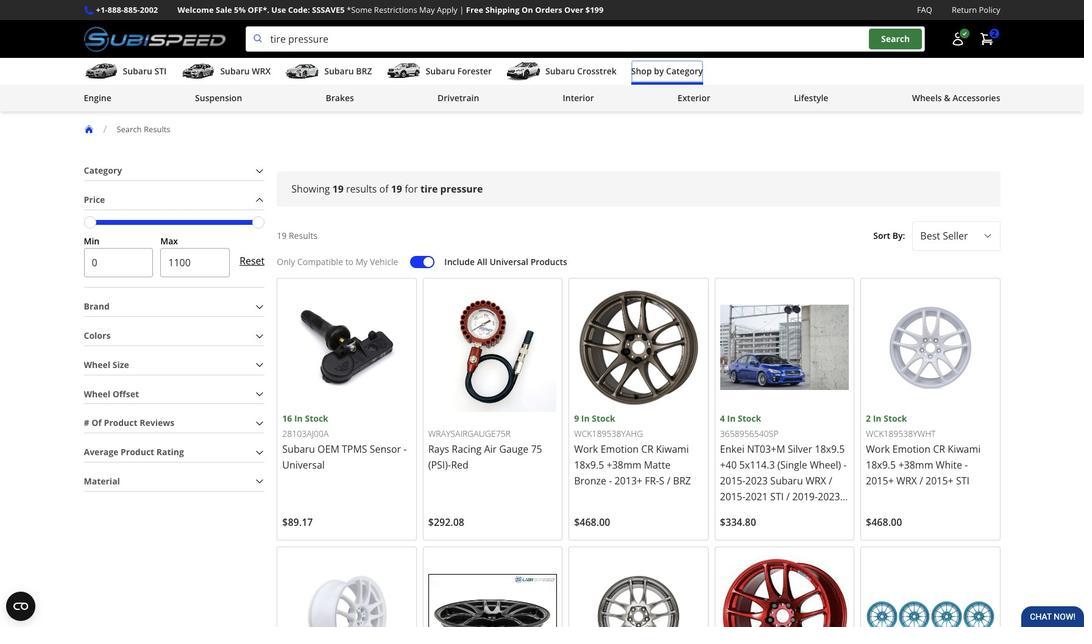 Task type: describe. For each thing, give the bounding box(es) containing it.
stock for work emotion cr kiwami 18x9.5 +38mm white - 2015+ wrx / 2015+ sti
[[884, 413, 907, 424]]

subispeed logo image
[[84, 26, 226, 52]]

subaru for subaru wrx
[[220, 65, 250, 77]]

wheels & accessories button
[[912, 87, 1000, 112]]

sale
[[216, 4, 232, 15]]

search input field
[[245, 26, 925, 52]]

brz inside dropdown button
[[356, 65, 372, 77]]

now
[[226, 91, 245, 103]]

emotion for wrx
[[893, 442, 931, 456]]

subaru wrx button
[[181, 60, 271, 85]]

+38mm for wrx
[[898, 458, 933, 472]]

- inside 9 in stock wck189538yahg work emotion cr kiwami 18x9.5 +38mm matte bronze - 2013+ fr-s / brz
[[609, 474, 612, 487]]

brand
[[84, 301, 110, 312]]

interior button
[[563, 87, 594, 112]]

white
[[936, 458, 962, 472]]

a subaru brz thumbnail image image
[[285, 62, 319, 81]]

universal inside '16 in stock 28103aj00a subaru oem tpms sensor - universal'
[[282, 458, 325, 472]]

products
[[531, 256, 567, 267]]

16
[[282, 413, 292, 424]]

in for enkei nt03+m silver 18x9.5 +40 5x114.3 (single wheel) - 2015-2023 subaru wrx / 2015-2021 sti / 2019-2023 forester
[[727, 413, 736, 424]]

$199
[[585, 4, 604, 15]]

subaru brz button
[[285, 60, 372, 85]]

0 horizontal spatial 19
[[277, 230, 287, 241]]

wck189538yahg
[[574, 428, 643, 440]]

wck189538ywht
[[866, 428, 936, 440]]

code:
[[288, 4, 310, 15]]

subaru for subaru crosstrek
[[545, 65, 575, 77]]

2 for 2 in stock wck189538ywht work emotion cr kiwami 18x9.5 +38mm white - 2015+ wrx / 2015+ sti
[[866, 413, 871, 424]]

policy
[[979, 4, 1000, 15]]

update vehicle
[[270, 91, 332, 103]]

#
[[84, 417, 89, 429]]

average
[[84, 446, 118, 458]]

$334.80
[[720, 516, 756, 529]]

0 vertical spatial product
[[104, 417, 137, 429]]

drivetrain button
[[438, 87, 479, 112]]

sssave5
[[312, 4, 345, 15]]

a subaru forester thumbnail image image
[[387, 62, 421, 81]]

shipping
[[485, 4, 520, 15]]

subaru for subaru sti
[[123, 65, 152, 77]]

2 button
[[974, 27, 1000, 51]]

results for 19 results
[[289, 230, 317, 241]]

colors button
[[84, 327, 265, 345]]

19 results
[[277, 230, 317, 241]]

18x9.5 for work emotion cr kiwami 18x9.5 +38mm white - 2015+ wrx / 2015+ sti
[[866, 458, 896, 472]]

0 horizontal spatial 2023
[[746, 474, 768, 487]]

by
[[654, 65, 664, 77]]

work emotion cr kiwami matte black 18x9.5 +38 5x114.3 (single wheel) - 2015-2023 subaru wrx / 2015-2021 sti / 2019-2023 forester image
[[428, 552, 557, 627]]

- inside 4 in stock 3658956540sp enkei nt03+m silver 18x9.5 +40 5x114.3 (single wheel) - 2015-2023 subaru wrx / 2015-2021 sti / 2019-2023 forester
[[844, 458, 847, 472]]

/ inside the 2 in stock wck189538ywht work emotion cr kiwami 18x9.5 +38mm white - 2015+ wrx / 2015+ sti
[[920, 474, 923, 488]]

showing 19 results of 19 for tire pressure
[[291, 182, 483, 196]]

cr for matte
[[641, 442, 653, 456]]

in for work emotion cr kiwami 18x9.5 +38mm white - 2015+ wrx / 2015+ sti
[[873, 413, 882, 424]]

faq
[[917, 4, 932, 15]]

enkei nt03+m silver 18x9.5 +40 5x114.3 (single wheel) - 2015-2023 subaru wrx / 2015-2021 sti / 2019-2023 forester image
[[720, 283, 849, 412]]

off*.
[[248, 4, 269, 15]]

2 for 2
[[992, 28, 997, 39]]

subaru crosstrek
[[545, 65, 617, 77]]

red
[[451, 458, 469, 472]]

subaru wrx
[[220, 65, 271, 77]]

stock for subaru oem tpms sensor - universal
[[305, 413, 328, 424]]

work for work emotion cr kiwami 18x9.5 +38mm matte bronze - 2013+ fr-s / brz
[[574, 442, 598, 456]]

work for work emotion cr kiwami 18x9.5 +38mm white - 2015+ wrx / 2015+ sti
[[866, 442, 890, 456]]

category button
[[84, 162, 265, 180]]

silver
[[788, 442, 812, 456]]

1 horizontal spatial universal
[[490, 256, 528, 267]]

search for search results
[[117, 123, 142, 134]]

may
[[419, 4, 435, 15]]

lifestyle button
[[794, 87, 828, 112]]

wheel offset button
[[84, 385, 265, 404]]

exterior button
[[678, 87, 710, 112]]

2020, subaru, wrx
[[106, 91, 194, 104]]

wraysairgauge75r
[[428, 428, 511, 440]]

compatible
[[297, 256, 343, 267]]

1 2015+ from the left
[[866, 474, 894, 488]]

2 2015+ from the left
[[926, 474, 954, 488]]

maximum slider
[[252, 216, 265, 228]]

engine
[[84, 92, 111, 104]]

category
[[666, 65, 703, 77]]

+38mm for 2013+
[[607, 458, 641, 472]]

nt03+m
[[747, 442, 785, 456]]

for
[[405, 182, 418, 196]]

kiwami for matte
[[656, 442, 689, 456]]

material button
[[84, 472, 265, 491]]

# of product reviews
[[84, 417, 174, 429]]

shop for shop now
[[203, 91, 224, 103]]

wheel)
[[810, 458, 841, 472]]

(psi)-
[[428, 458, 451, 472]]

Max text field
[[160, 248, 230, 278]]

work emotion cr kiwami 18x8.5 +38mm gt silver image
[[574, 552, 703, 627]]

fr-
[[645, 474, 659, 487]]

only
[[277, 256, 295, 267]]

subaru sti button
[[84, 60, 167, 85]]

stock for work emotion cr kiwami 18x9.5 +38mm matte bronze - 2013+ fr-s / brz
[[592, 413, 615, 424]]

/ right home "icon"
[[103, 123, 107, 136]]

subaru inside '16 in stock 28103aj00a subaru oem tpms sensor - universal'
[[282, 442, 315, 456]]

rating
[[157, 446, 184, 458]]

sti inside dropdown button
[[154, 65, 167, 77]]

welcome sale 5% off*. use code: sssave5
[[177, 4, 345, 15]]

shop by category
[[631, 65, 703, 77]]

subaru sti
[[123, 65, 167, 77]]

wheel for wheel size
[[84, 359, 110, 370]]

on
[[522, 4, 533, 15]]

2 2015- from the top
[[720, 490, 746, 503]]

include all universal products
[[444, 256, 567, 267]]

by:
[[893, 230, 905, 241]]

sti inside 4 in stock 3658956540sp enkei nt03+m silver 18x9.5 +40 5x114.3 (single wheel) - 2015-2023 subaru wrx / 2015-2021 sti / 2019-2023 forester
[[770, 490, 784, 503]]

a subaru wrx thumbnail image image
[[181, 62, 215, 81]]

2013+
[[615, 474, 642, 487]]

matte
[[644, 458, 671, 472]]

home image
[[84, 124, 94, 134]]

4 in stock 3658956540sp enkei nt03+m silver 18x9.5 +40 5x114.3 (single wheel) - 2015-2023 subaru wrx / 2015-2021 sti / 2019-2023 forester
[[720, 413, 847, 519]]

gauge
[[499, 442, 529, 456]]

subaru for subaru forester
[[426, 65, 455, 77]]

return
[[952, 4, 977, 15]]

0 vertical spatial of
[[379, 182, 389, 196]]

forester inside the subaru forester dropdown button
[[457, 65, 492, 77]]

wheel size
[[84, 359, 129, 370]]

enkei nt03+m emerald blue 18x9.5 +40 5x114.3 (single wheel)  - 2015-2023 subaru wrx / 2015-2021 sti / 2019-2023 forester image
[[866, 552, 995, 627]]

/ inside 9 in stock wck189538yahg work emotion cr kiwami 18x9.5 +38mm matte bronze - 2013+ fr-s / brz
[[667, 474, 671, 487]]

orders
[[535, 4, 562, 15]]

a subaru sti thumbnail image image
[[84, 62, 118, 81]]

kiwami for white
[[948, 442, 981, 456]]

all
[[477, 256, 487, 267]]

885-
[[124, 4, 140, 15]]

size
[[113, 359, 129, 370]]

- inside '16 in stock 28103aj00a subaru oem tpms sensor - universal'
[[404, 442, 407, 456]]

subaru crosstrek button
[[506, 60, 617, 85]]

+40
[[720, 458, 737, 472]]

2019-
[[792, 490, 818, 503]]



Task type: vqa. For each thing, say whether or not it's contained in the screenshot.


Task type: locate. For each thing, give the bounding box(es) containing it.
28103aj00a
[[282, 428, 329, 440]]

9
[[574, 413, 579, 424]]

work emotion cr kiwami 18x8.5 +38mm white image
[[282, 552, 411, 627]]

1 vertical spatial sti
[[956, 474, 970, 488]]

subaru up brakes at the top
[[324, 65, 354, 77]]

1 horizontal spatial kiwami
[[948, 442, 981, 456]]

return policy
[[952, 4, 1000, 15]]

sti up subaru,
[[154, 65, 167, 77]]

1 horizontal spatial 18x9.5
[[815, 442, 845, 456]]

in right 9
[[581, 413, 590, 424]]

/ down wheel)
[[829, 474, 832, 487]]

subaru oem tpms sensor - universal image
[[282, 283, 411, 412]]

2 up wck189538ywht
[[866, 413, 871, 424]]

product down the # of product reviews
[[121, 446, 154, 458]]

1 horizontal spatial results
[[289, 230, 317, 241]]

/ right s
[[667, 474, 671, 487]]

subaru brz
[[324, 65, 372, 77]]

2 work from the left
[[866, 442, 890, 456]]

1 horizontal spatial sti
[[770, 490, 784, 503]]

vehicle
[[302, 91, 332, 103], [370, 256, 398, 267]]

in up wck189538ywht
[[873, 413, 882, 424]]

18x9.5 inside 9 in stock wck189538yahg work emotion cr kiwami 18x9.5 +38mm matte bronze - 2013+ fr-s / brz
[[574, 458, 604, 472]]

in for work emotion cr kiwami 18x9.5 +38mm matte bronze - 2013+ fr-s / brz
[[581, 413, 590, 424]]

2 horizontal spatial 18x9.5
[[866, 458, 896, 472]]

1 horizontal spatial work
[[866, 442, 890, 456]]

sort by:
[[873, 230, 905, 241]]

results up compatible
[[289, 230, 317, 241]]

subaru up now
[[220, 65, 250, 77]]

0 vertical spatial universal
[[490, 256, 528, 267]]

emotion inside 9 in stock wck189538yahg work emotion cr kiwami 18x9.5 +38mm matte bronze - 2013+ fr-s / brz
[[601, 442, 639, 456]]

universal down oem
[[282, 458, 325, 472]]

0 vertical spatial vehicle
[[302, 91, 332, 103]]

2 vertical spatial sti
[[770, 490, 784, 503]]

price button
[[84, 191, 265, 209]]

wheel left size at the bottom left of page
[[84, 359, 110, 370]]

2015+ down white
[[926, 474, 954, 488]]

2 kiwami from the left
[[948, 442, 981, 456]]

/ left "2019-"
[[786, 490, 790, 503]]

subaru
[[123, 65, 152, 77], [220, 65, 250, 77], [324, 65, 354, 77], [426, 65, 455, 77], [545, 65, 575, 77], [282, 442, 315, 456], [770, 474, 803, 487]]

enkei
[[720, 442, 745, 456]]

3 in from the left
[[727, 413, 736, 424]]

1 vertical spatial results
[[289, 230, 317, 241]]

0 horizontal spatial vehicle
[[302, 91, 332, 103]]

2 horizontal spatial sti
[[956, 474, 970, 488]]

subaru down 28103aj00a
[[282, 442, 315, 456]]

1 cr from the left
[[641, 442, 653, 456]]

stock
[[305, 413, 328, 424], [592, 413, 615, 424], [738, 413, 761, 424], [884, 413, 907, 424]]

average product rating button
[[84, 443, 265, 462]]

rays racing air gauge 75 (psi)-red image
[[428, 283, 557, 412]]

crosstrek
[[577, 65, 617, 77]]

cr for white
[[933, 442, 945, 456]]

1 horizontal spatial +38mm
[[898, 458, 933, 472]]

vehicle right my
[[370, 256, 398, 267]]

wheels
[[912, 92, 942, 104]]

vehicle inside button
[[302, 91, 332, 103]]

results down subaru,
[[144, 123, 170, 134]]

0 horizontal spatial shop
[[203, 91, 224, 103]]

1 2015- from the top
[[720, 474, 746, 487]]

+1-888-885-2002
[[96, 4, 158, 15]]

1 vertical spatial 2
[[866, 413, 871, 424]]

0 horizontal spatial sti
[[154, 65, 167, 77]]

wrx up update
[[252, 65, 271, 77]]

0 vertical spatial results
[[144, 123, 170, 134]]

subaru inside 4 in stock 3658956540sp enkei nt03+m silver 18x9.5 +40 5x114.3 (single wheel) - 2015-2023 subaru wrx / 2015-2021 sti / 2019-2023 forester
[[770, 474, 803, 487]]

0 vertical spatial shop
[[631, 65, 652, 77]]

Select... button
[[912, 221, 1000, 251]]

select... image
[[983, 231, 992, 241]]

2 stock from the left
[[592, 413, 615, 424]]

include
[[444, 256, 475, 267]]

0 vertical spatial 2015-
[[720, 474, 746, 487]]

stock up 28103aj00a
[[305, 413, 328, 424]]

1 horizontal spatial 2
[[992, 28, 997, 39]]

1 emotion from the left
[[601, 442, 639, 456]]

1 vertical spatial product
[[121, 446, 154, 458]]

0 horizontal spatial kiwami
[[656, 442, 689, 456]]

emotion inside the 2 in stock wck189538ywht work emotion cr kiwami 18x9.5 +38mm white - 2015+ wrx / 2015+ sti
[[893, 442, 931, 456]]

16 in stock 28103aj00a subaru oem tpms sensor - universal
[[282, 413, 407, 472]]

wheels & accessories
[[912, 92, 1000, 104]]

1 vertical spatial 2023
[[818, 490, 840, 503]]

1 +38mm from the left
[[607, 458, 641, 472]]

3 stock from the left
[[738, 413, 761, 424]]

cr inside 9 in stock wck189538yahg work emotion cr kiwami 18x9.5 +38mm matte bronze - 2013+ fr-s / brz
[[641, 442, 653, 456]]

work emotion cr kiwami  candy apple red 18x9.5 +38 5x114.3 (single wheel) - 2015-2023 subaru wrx / 2015-2021 sti / 2019-2023 forester image
[[720, 552, 849, 627]]

min
[[84, 235, 99, 247]]

in inside 9 in stock wck189538yahg work emotion cr kiwami 18x9.5 +38mm matte bronze - 2013+ fr-s / brz
[[581, 413, 590, 424]]

cr up white
[[933, 442, 945, 456]]

$468.00 for 2015+
[[866, 516, 902, 529]]

- inside the 2 in stock wck189538ywht work emotion cr kiwami 18x9.5 +38mm white - 2015+ wrx / 2015+ sti
[[965, 458, 968, 472]]

18x9.5 for work emotion cr kiwami 18x9.5 +38mm matte bronze - 2013+ fr-s / brz
[[574, 458, 604, 472]]

average product rating
[[84, 446, 184, 458]]

tpms
[[342, 442, 367, 456]]

forester down 2021
[[720, 506, 758, 519]]

18x9.5 up bronze
[[574, 458, 604, 472]]

subaru forester
[[426, 65, 492, 77]]

search results link
[[117, 123, 180, 134]]

of inside dropdown button
[[92, 417, 102, 429]]

product down offset
[[104, 417, 137, 429]]

work inside the 2 in stock wck189538ywht work emotion cr kiwami 18x9.5 +38mm white - 2015+ wrx / 2015+ sti
[[866, 442, 890, 456]]

subaru up 'interior'
[[545, 65, 575, 77]]

*some restrictions may apply | free shipping on orders over $199
[[347, 4, 604, 15]]

results
[[346, 182, 377, 196]]

0 horizontal spatial cr
[[641, 442, 653, 456]]

subaru inside dropdown button
[[426, 65, 455, 77]]

only compatible to my vehicle
[[277, 256, 398, 267]]

0 vertical spatial 2
[[992, 28, 997, 39]]

0 vertical spatial 2023
[[746, 474, 768, 487]]

75
[[531, 442, 542, 456]]

brz right s
[[673, 474, 691, 487]]

to
[[345, 256, 353, 267]]

0 horizontal spatial search
[[117, 123, 142, 134]]

0 horizontal spatial 2
[[866, 413, 871, 424]]

0 horizontal spatial $468.00
[[574, 516, 610, 529]]

18x9.5 inside 4 in stock 3658956540sp enkei nt03+m silver 18x9.5 +40 5x114.3 (single wheel) - 2015-2023 subaru wrx / 2015-2021 sti / 2019-2023 forester
[[815, 442, 845, 456]]

drivetrain
[[438, 92, 479, 104]]

2 down policy
[[992, 28, 997, 39]]

*some
[[347, 4, 372, 15]]

reset button
[[240, 247, 265, 276]]

results for search results
[[144, 123, 170, 134]]

1 $468.00 from the left
[[574, 516, 610, 529]]

1 horizontal spatial $468.00
[[866, 516, 902, 529]]

price
[[84, 194, 105, 205]]

- right the sensor
[[404, 442, 407, 456]]

wheel offset
[[84, 388, 139, 400]]

brakes
[[326, 92, 354, 104]]

1 vertical spatial search
[[117, 123, 142, 134]]

2002
[[140, 4, 158, 15]]

2 inside the 2 in stock wck189538ywht work emotion cr kiwami 18x9.5 +38mm white - 2015+ wrx / 2015+ sti
[[866, 413, 871, 424]]

suspension button
[[195, 87, 242, 112]]

wheel for wheel offset
[[84, 388, 110, 400]]

wrx inside dropdown button
[[252, 65, 271, 77]]

18x9.5 inside the 2 in stock wck189538ywht work emotion cr kiwami 18x9.5 +38mm white - 2015+ wrx / 2015+ sti
[[866, 458, 896, 472]]

stock inside '16 in stock 28103aj00a subaru oem tpms sensor - universal'
[[305, 413, 328, 424]]

1 horizontal spatial cr
[[933, 442, 945, 456]]

1 horizontal spatial 2023
[[818, 490, 840, 503]]

wheel inside dropdown button
[[84, 388, 110, 400]]

in inside '16 in stock 28103aj00a subaru oem tpms sensor - universal'
[[294, 413, 303, 424]]

work down wck189538ywht
[[866, 442, 890, 456]]

(single
[[777, 458, 807, 472]]

+38mm inside 9 in stock wck189538yahg work emotion cr kiwami 18x9.5 +38mm matte bronze - 2013+ fr-s / brz
[[607, 458, 641, 472]]

stock for enkei nt03+m silver 18x9.5 +40 5x114.3 (single wheel) - 2015-2023 subaru wrx / 2015-2021 sti / 2019-2023 forester
[[738, 413, 761, 424]]

2020,
[[106, 91, 131, 104]]

kiwami inside 9 in stock wck189538yahg work emotion cr kiwami 18x9.5 +38mm matte bronze - 2013+ fr-s / brz
[[656, 442, 689, 456]]

universal right all
[[490, 256, 528, 267]]

0 horizontal spatial forester
[[457, 65, 492, 77]]

faq link
[[917, 4, 932, 17]]

2015- up $334.80
[[720, 490, 746, 503]]

vehicle down subaru brz dropdown button at the top of page
[[302, 91, 332, 103]]

racing
[[452, 442, 482, 456]]

a subaru crosstrek thumbnail image image
[[506, 62, 541, 81]]

0 horizontal spatial universal
[[282, 458, 325, 472]]

- left 2013+ on the bottom
[[609, 474, 612, 487]]

1 vertical spatial shop
[[203, 91, 224, 103]]

rays racing air gauge 75 (psi)-red
[[428, 442, 542, 472]]

work emotion cr kiwami 18x9.5 +38mm white - 2015+ wrx / 2015+ sti image
[[866, 283, 995, 412]]

2015-
[[720, 474, 746, 487], [720, 490, 746, 503]]

9 in stock wck189538yahg work emotion cr kiwami 18x9.5 +38mm matte bronze - 2013+ fr-s / brz
[[574, 413, 691, 487]]

4 in from the left
[[873, 413, 882, 424]]

+38mm
[[607, 458, 641, 472], [898, 458, 933, 472]]

main element
[[0, 58, 1084, 112]]

1 horizontal spatial emotion
[[893, 442, 931, 456]]

+1-
[[96, 4, 108, 15]]

1 horizontal spatial 19
[[332, 182, 344, 196]]

in inside the 2 in stock wck189538ywht work emotion cr kiwami 18x9.5 +38mm white - 2015+ wrx / 2015+ sti
[[873, 413, 882, 424]]

2015+
[[866, 474, 894, 488], [926, 474, 954, 488]]

19 left results
[[332, 182, 344, 196]]

2023 up 2021
[[746, 474, 768, 487]]

+38mm left white
[[898, 458, 933, 472]]

in inside 4 in stock 3658956540sp enkei nt03+m silver 18x9.5 +40 5x114.3 (single wheel) - 2015-2023 subaru wrx / 2015-2021 sti / 2019-2023 forester
[[727, 413, 736, 424]]

0 horizontal spatial of
[[92, 417, 102, 429]]

wrx down a subaru wrx thumbnail image
[[172, 91, 194, 104]]

search inside button
[[881, 33, 910, 45]]

stock up the wck189538yahg
[[592, 413, 615, 424]]

kiwami up matte
[[656, 442, 689, 456]]

work inside 9 in stock wck189538yahg work emotion cr kiwami 18x9.5 +38mm matte bronze - 2013+ fr-s / brz
[[574, 442, 598, 456]]

1 horizontal spatial search
[[881, 33, 910, 45]]

0 vertical spatial sti
[[154, 65, 167, 77]]

cr up matte
[[641, 442, 653, 456]]

2023 down wheel)
[[818, 490, 840, 503]]

0 horizontal spatial +38mm
[[607, 458, 641, 472]]

shop for shop by category
[[631, 65, 652, 77]]

$292.08
[[428, 516, 464, 529]]

work
[[574, 442, 598, 456], [866, 442, 890, 456]]

0 horizontal spatial work
[[574, 442, 598, 456]]

0 horizontal spatial 2015+
[[866, 474, 894, 488]]

shop left by
[[631, 65, 652, 77]]

search
[[881, 33, 910, 45], [117, 123, 142, 134]]

2 wheel from the top
[[84, 388, 110, 400]]

emotion down the wck189538yahg
[[601, 442, 639, 456]]

1 stock from the left
[[305, 413, 328, 424]]

brz
[[356, 65, 372, 77], [673, 474, 691, 487]]

brz inside 9 in stock wck189538yahg work emotion cr kiwami 18x9.5 +38mm matte bronze - 2013+ fr-s / brz
[[673, 474, 691, 487]]

0 horizontal spatial brz
[[356, 65, 372, 77]]

$468.00 for -
[[574, 516, 610, 529]]

of right #
[[92, 417, 102, 429]]

1 horizontal spatial 2015+
[[926, 474, 954, 488]]

kiwami up white
[[948, 442, 981, 456]]

stock up wck189538ywht
[[884, 413, 907, 424]]

in right 4
[[727, 413, 736, 424]]

stock inside 4 in stock 3658956540sp enkei nt03+m silver 18x9.5 +40 5x114.3 (single wheel) - 2015-2023 subaru wrx / 2015-2021 sti / 2019-2023 forester
[[738, 413, 761, 424]]

+38mm up 2013+ on the bottom
[[607, 458, 641, 472]]

0 vertical spatial search
[[881, 33, 910, 45]]

0 vertical spatial brz
[[356, 65, 372, 77]]

1 kiwami from the left
[[656, 442, 689, 456]]

1 horizontal spatial brz
[[673, 474, 691, 487]]

shop left now
[[203, 91, 224, 103]]

restrictions
[[374, 4, 417, 15]]

subaru forester button
[[387, 60, 492, 85]]

- right white
[[965, 458, 968, 472]]

reviews
[[140, 417, 174, 429]]

sti inside the 2 in stock wck189538ywht work emotion cr kiwami 18x9.5 +38mm white - 2015+ wrx / 2015+ sti
[[956, 474, 970, 488]]

19
[[332, 182, 344, 196], [391, 182, 402, 196], [277, 230, 287, 241]]

1 horizontal spatial forester
[[720, 506, 758, 519]]

brakes button
[[326, 87, 354, 112]]

shop inside shop by category dropdown button
[[631, 65, 652, 77]]

subaru up the 2020, subaru, wrx
[[123, 65, 152, 77]]

888-
[[108, 4, 124, 15]]

1 wheel from the top
[[84, 359, 110, 370]]

sti right 2021
[[770, 490, 784, 503]]

wheel inside dropdown button
[[84, 359, 110, 370]]

exterior
[[678, 92, 710, 104]]

emotion for 2013+
[[601, 442, 639, 456]]

wheel left offset
[[84, 388, 110, 400]]

category
[[84, 165, 122, 176]]

-
[[404, 442, 407, 456], [844, 458, 847, 472], [965, 458, 968, 472], [609, 474, 612, 487]]

sti down white
[[956, 474, 970, 488]]

18x9.5 up wheel)
[[815, 442, 845, 456]]

wrx inside the 2 in stock wck189538ywht work emotion cr kiwami 18x9.5 +38mm white - 2015+ wrx / 2015+ sti
[[896, 474, 917, 488]]

search for search
[[881, 33, 910, 45]]

2015+ down wck189538ywht
[[866, 474, 894, 488]]

1 horizontal spatial of
[[379, 182, 389, 196]]

forester inside 4 in stock 3658956540sp enkei nt03+m silver 18x9.5 +40 5x114.3 (single wheel) - 2015-2023 subaru wrx / 2015-2021 sti / 2019-2023 forester
[[720, 506, 758, 519]]

1 in from the left
[[294, 413, 303, 424]]

wrx inside 4 in stock 3658956540sp enkei nt03+m silver 18x9.5 +40 5x114.3 (single wheel) - 2015-2023 subaru wrx / 2015-2021 sti / 2019-2023 forester
[[806, 474, 826, 487]]

open widget image
[[6, 592, 35, 621]]

1 horizontal spatial shop
[[631, 65, 652, 77]]

- right wheel)
[[844, 458, 847, 472]]

universal
[[490, 256, 528, 267], [282, 458, 325, 472]]

18x9.5 down wck189538ywht
[[866, 458, 896, 472]]

1 vertical spatial universal
[[282, 458, 325, 472]]

1 vertical spatial forester
[[720, 506, 758, 519]]

engine button
[[84, 87, 111, 112]]

work emotion cr kiwami 18x9.5 +38mm matte bronze - 2013+ fr-s / brz image
[[574, 283, 703, 412]]

2 inside button
[[992, 28, 997, 39]]

1 vertical spatial 2015-
[[720, 490, 746, 503]]

19 up only
[[277, 230, 287, 241]]

wrx down wheel)
[[806, 474, 826, 487]]

1 work from the left
[[574, 442, 598, 456]]

emotion down wck189538ywht
[[893, 442, 931, 456]]

0 horizontal spatial emotion
[[601, 442, 639, 456]]

product
[[104, 417, 137, 429], [121, 446, 154, 458]]

Min text field
[[84, 248, 153, 278]]

4 stock from the left
[[884, 413, 907, 424]]

s
[[659, 474, 664, 487]]

2 +38mm from the left
[[898, 458, 933, 472]]

in for subaru oem tpms sensor - universal
[[294, 413, 303, 424]]

work down the wck189538yahg
[[574, 442, 598, 456]]

subaru up drivetrain
[[426, 65, 455, 77]]

2015- down the +40
[[720, 474, 746, 487]]

subaru for subaru brz
[[324, 65, 354, 77]]

minimum slider
[[84, 216, 96, 228]]

2 horizontal spatial 19
[[391, 182, 402, 196]]

1 vertical spatial wheel
[[84, 388, 110, 400]]

1 vertical spatial vehicle
[[370, 256, 398, 267]]

# of product reviews button
[[84, 414, 265, 433]]

2 in from the left
[[581, 413, 590, 424]]

/ down wck189538ywht
[[920, 474, 923, 488]]

material
[[84, 475, 120, 487]]

use
[[271, 4, 286, 15]]

stock inside 9 in stock wck189538yahg work emotion cr kiwami 18x9.5 +38mm matte bronze - 2013+ fr-s / brz
[[592, 413, 615, 424]]

wrx down wck189538ywht
[[896, 474, 917, 488]]

button image
[[950, 32, 965, 46]]

apply
[[437, 4, 458, 15]]

1 vertical spatial of
[[92, 417, 102, 429]]

2 emotion from the left
[[893, 442, 931, 456]]

0 vertical spatial wheel
[[84, 359, 110, 370]]

in
[[294, 413, 303, 424], [581, 413, 590, 424], [727, 413, 736, 424], [873, 413, 882, 424]]

return policy link
[[952, 4, 1000, 17]]

stock inside the 2 in stock wck189538ywht work emotion cr kiwami 18x9.5 +38mm white - 2015+ wrx / 2015+ sti
[[884, 413, 907, 424]]

1 vertical spatial brz
[[673, 474, 691, 487]]

1 horizontal spatial vehicle
[[370, 256, 398, 267]]

tire
[[420, 182, 438, 196]]

2 $468.00 from the left
[[866, 516, 902, 529]]

0 vertical spatial forester
[[457, 65, 492, 77]]

brz left a subaru forester thumbnail image
[[356, 65, 372, 77]]

19 left for
[[391, 182, 402, 196]]

subaru down (single
[[770, 474, 803, 487]]

cr inside the 2 in stock wck189538ywht work emotion cr kiwami 18x9.5 +38mm white - 2015+ wrx / 2015+ sti
[[933, 442, 945, 456]]

of right results
[[379, 182, 389, 196]]

over
[[564, 4, 583, 15]]

stock up 3658956540sp
[[738, 413, 761, 424]]

0 horizontal spatial results
[[144, 123, 170, 134]]

forester up drivetrain
[[457, 65, 492, 77]]

+38mm inside the 2 in stock wck189538ywht work emotion cr kiwami 18x9.5 +38mm white - 2015+ wrx / 2015+ sti
[[898, 458, 933, 472]]

2 cr from the left
[[933, 442, 945, 456]]

shop by category button
[[631, 60, 703, 85]]

in right 16
[[294, 413, 303, 424]]

kiwami inside the 2 in stock wck189538ywht work emotion cr kiwami 18x9.5 +38mm white - 2015+ wrx / 2015+ sti
[[948, 442, 981, 456]]

0 horizontal spatial 18x9.5
[[574, 458, 604, 472]]



